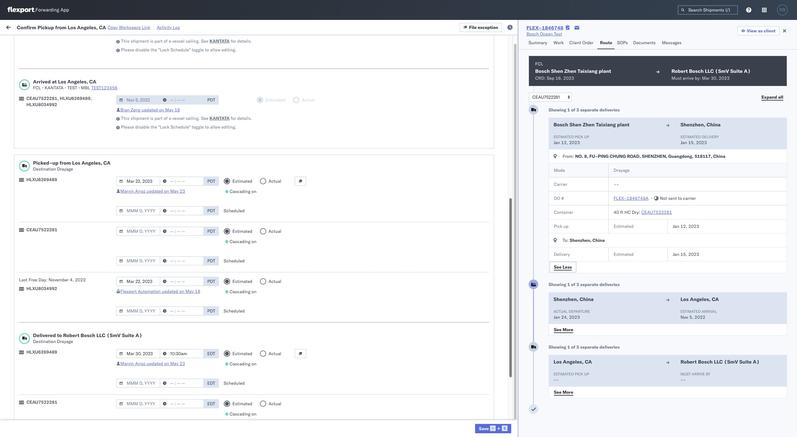 Task type: vqa. For each thing, say whether or not it's contained in the screenshot.
allow
yes



Task type: locate. For each thing, give the bounding box(es) containing it.
bran zeng updated on may 18 button
[[120, 107, 180, 113]]

1 see more from the top
[[554, 327, 574, 333]]

0 vertical spatial from
[[55, 24, 67, 30]]

0 vertical spatial 15,
[[689, 140, 696, 146]]

1 deliveries from the top
[[600, 107, 620, 113]]

0 vertical spatial bosch shen zhen taixiang plant
[[536, 68, 612, 74]]

18
[[175, 107, 180, 113], [195, 289, 200, 295]]

ca inside arrived at los angeles, ca fcl • kantata • test • mbl test123456
[[89, 79, 96, 85]]

1 this shipment is part of a vessel sailing. see kantata for details. from the top
[[121, 38, 252, 44]]

2023 inside 'estimated delivery jan 15, 2023'
[[697, 140, 708, 146]]

3 deliveries from the top
[[600, 345, 620, 350]]

shipment down link
[[131, 38, 149, 44]]

2 vertical spatial suite
[[740, 359, 752, 365]]

hlxu8034992 inside the ceau7522281, hlxu6269489, hlxu8034992
[[26, 102, 57, 108]]

0 vertical spatial robert bosch llc (smv suite a)
[[672, 68, 751, 74]]

1 up 'estimated pick up --'
[[568, 345, 571, 350]]

see inside see less button
[[554, 264, 562, 270]]

of up 'estimated pick up --'
[[572, 345, 576, 350]]

2023 down departure
[[570, 315, 580, 320]]

jan left 24,
[[554, 315, 561, 320]]

1 vertical spatial kantata
[[45, 85, 64, 91]]

from for pickup
[[55, 24, 67, 30]]

1 vertical spatial more
[[563, 390, 574, 395]]

jan inside estimated pick up jan 12, 2023
[[554, 140, 561, 146]]

3 cascading from the top
[[230, 289, 251, 295]]

test123456 button
[[91, 85, 118, 91]]

4 scheduled from the top
[[224, 381, 245, 386]]

0 vertical spatial hlxu8034992
[[26, 102, 57, 108]]

0 vertical spatial 18
[[175, 107, 180, 113]]

0 vertical spatial 3
[[577, 107, 580, 113]]

jan inside actual departure jan 24, 2023
[[554, 315, 561, 320]]

2 vertical spatial a)
[[754, 359, 760, 365]]

2023 right 30,
[[719, 75, 730, 81]]

1 vertical spatial arrive
[[692, 372, 706, 377]]

1 marvin arroz updated on may 23 button from the top
[[120, 189, 185, 194]]

2 cascading on from the top
[[230, 239, 257, 245]]

separate
[[581, 107, 599, 113], [581, 282, 599, 288], [581, 345, 599, 350]]

shenzhen, china up 'estimated delivery jan 15, 2023'
[[681, 122, 721, 128]]

test
[[67, 85, 77, 91]]

scheduled for flexport automation updated on may 18 button
[[224, 309, 245, 314]]

1 vertical spatial marvin arroz updated on may 23 button
[[120, 361, 185, 367]]

2 vertical spatial robert
[[681, 359, 697, 365]]

forwarding
[[36, 7, 59, 13]]

0 vertical spatial arrive
[[683, 75, 694, 81]]

more down 'estimated pick up --'
[[563, 390, 574, 395]]

flex-1846748
[[527, 25, 564, 31]]

cascading on for -- : -- -- text box related to third mmm d, yyyy text field
[[230, 239, 257, 245]]

for
[[231, 38, 236, 44], [231, 116, 236, 121]]

shen
[[552, 68, 564, 74], [570, 122, 582, 128]]

to inside "delivered to robert bosch llc (smv suite a) destination drayage"
[[57, 333, 62, 339]]

2023 down carrier
[[689, 224, 700, 229]]

2 vertical spatial kantata
[[210, 116, 230, 121]]

2023 right '16,'
[[564, 75, 575, 81]]

1 down less
[[568, 282, 571, 288]]

shenzhen, right the to:
[[570, 238, 592, 243]]

of down less
[[572, 282, 576, 288]]

more for los
[[563, 390, 574, 395]]

sailing.
[[186, 38, 200, 44], [186, 116, 200, 121]]

1 showing from the top
[[549, 107, 567, 113]]

1 vertical spatial marvin arroz updated on may 23
[[120, 361, 185, 367]]

6 pdt from the top
[[207, 279, 215, 285]]

jan down not sent to carrier at the right of the page
[[673, 224, 680, 229]]

2022 right "5,"
[[695, 315, 706, 320]]

12,
[[562, 140, 569, 146], [681, 224, 688, 229]]

"lock down bran zeng updated on may 18 button
[[158, 124, 170, 130]]

pdt for -- : -- -- text box corresponding to third mmm d, yyyy text field from the bottom
[[207, 279, 215, 285]]

1 vertical spatial destination
[[33, 339, 56, 345]]

2 destination from the top
[[33, 339, 56, 345]]

pick inside estimated pick up jan 12, 2023
[[575, 135, 584, 139]]

0 vertical spatial kantata link
[[210, 38, 230, 44]]

scheduled
[[224, 208, 245, 214], [224, 258, 245, 264], [224, 309, 245, 314], [224, 381, 245, 386]]

jan 15, 2023
[[673, 252, 700, 257]]

showing 1 of 3 separate deliveries for china
[[549, 282, 620, 288]]

2 part from the top
[[155, 116, 163, 121]]

1 vertical spatial suite
[[122, 333, 134, 339]]

drayage
[[57, 166, 73, 172], [614, 168, 630, 173], [57, 339, 73, 345]]

flex- for 1846748a
[[614, 196, 627, 201]]

• left test
[[65, 85, 66, 91]]

2 a from the top
[[169, 116, 171, 121]]

MMM D, YYYY text field
[[116, 177, 160, 186], [116, 349, 160, 359], [116, 379, 160, 388]]

destination down delivered
[[33, 339, 56, 345]]

pick for --
[[575, 372, 584, 377]]

--
[[614, 182, 620, 187]]

disable down link
[[135, 47, 150, 53]]

robert bosch llc (smv suite a) for bosch shen zhen taixiang plant
[[672, 68, 751, 74]]

1 vertical spatial details.
[[238, 116, 252, 121]]

marvin
[[120, 189, 134, 194], [120, 361, 134, 367]]

2 pick from the top
[[575, 372, 584, 377]]

shen up '16,'
[[552, 68, 564, 74]]

1 vertical spatial this shipment is part of a vessel sailing. see kantata for details.
[[121, 116, 252, 121]]

0 vertical spatial separate
[[581, 107, 599, 113]]

must left by: at the top right of page
[[672, 75, 682, 81]]

-- : -- -- text field
[[160, 177, 204, 186], [160, 206, 204, 216], [160, 307, 204, 316], [160, 349, 204, 359], [160, 379, 204, 388], [160, 400, 204, 409]]

1 vertical spatial shenzhen, china
[[554, 296, 594, 303]]

1 vertical spatial must
[[681, 372, 691, 377]]

hlxu6269489 down the picked-
[[26, 177, 57, 183]]

test123456
[[91, 85, 118, 91]]

4 -- : -- -- text field from the top
[[160, 277, 204, 286]]

cascading on for third -- : -- -- text field from the bottom of the page
[[230, 362, 257, 367]]

1
[[568, 107, 571, 113], [568, 282, 571, 288], [568, 345, 571, 350]]

robert for los angeles, ca
[[681, 359, 697, 365]]

2 vertical spatial showing 1 of 3 separate deliveries
[[549, 345, 620, 350]]

3 scheduled from the top
[[224, 309, 245, 314]]

0 vertical spatial allow
[[210, 47, 221, 53]]

from inside picked-up from los angeles, ca destination drayage
[[60, 160, 71, 166]]

2023 down delivery
[[697, 140, 708, 146]]

5 mmm d, yyyy text field from the top
[[116, 277, 160, 286]]

robert up must arrive by: mar 30, 2023
[[672, 68, 688, 74]]

shenzhen, up actual departure jan 24, 2023
[[554, 296, 579, 303]]

sep
[[547, 75, 555, 81]]

part down activity
[[155, 38, 163, 44]]

marvin for (smv
[[120, 361, 134, 367]]

1 vertical spatial llc
[[97, 333, 105, 339]]

#
[[562, 196, 564, 201]]

0 horizontal spatial shenzhen, china
[[554, 296, 594, 303]]

0 horizontal spatial fcl
[[33, 85, 41, 91]]

more down 24,
[[563, 327, 574, 333]]

actual inside actual departure jan 24, 2023
[[554, 309, 568, 314]]

shenzhen, up 'estimated delivery jan 15, 2023'
[[681, 122, 706, 128]]

arroz for delivered to robert bosch llc (smv suite a)
[[135, 361, 146, 367]]

1 mmm d, yyyy text field from the top
[[116, 95, 160, 105]]

flex- up ft
[[614, 196, 627, 201]]

0 vertical spatial vessel
[[172, 38, 185, 44]]

robert bosch llc (smv suite a) up 30,
[[672, 68, 751, 74]]

destination
[[33, 166, 56, 172], [33, 339, 56, 345]]

1 for los
[[568, 345, 571, 350]]

2 toggle from the top
[[192, 124, 204, 130]]

robert
[[672, 68, 688, 74], [63, 333, 79, 339], [681, 359, 697, 365]]

0 vertical spatial 1
[[568, 107, 571, 113]]

2 vertical spatial edt
[[207, 401, 215, 407]]

1 vertical spatial marvin
[[120, 361, 134, 367]]

must for must arrive by: mar 30, 2023
[[672, 75, 682, 81]]

1 part from the top
[[155, 38, 163, 44]]

arrive
[[683, 75, 694, 81], [692, 372, 706, 377]]

3 showing from the top
[[549, 345, 567, 350]]

ca
[[99, 24, 106, 30], [89, 79, 96, 85], [103, 160, 111, 166], [712, 296, 720, 303], [585, 359, 593, 365]]

pdt for 3rd -- : -- -- text field
[[207, 309, 215, 314]]

1 cascading from the top
[[230, 189, 251, 194]]

up inside 'estimated pick up --'
[[585, 372, 590, 377]]

robert up "must arrive by --"
[[681, 359, 697, 365]]

2 disable from the top
[[135, 124, 150, 130]]

ceau7522281
[[642, 210, 673, 215], [26, 227, 57, 233], [26, 400, 57, 405]]

zhen
[[565, 68, 577, 74], [583, 122, 595, 128]]

1 vertical spatial fcl
[[33, 85, 41, 91]]

mmm d, yyyy text field for delivered to robert bosch llc (smv suite a)
[[116, 349, 160, 359]]

1 marvin from the top
[[120, 189, 134, 194]]

1 vertical spatial a)
[[136, 333, 142, 339]]

this down bran
[[121, 116, 129, 121]]

0 vertical spatial this
[[121, 38, 129, 44]]

0 vertical spatial editing.
[[222, 47, 237, 53]]

2 marvin arroz updated on may 23 from the top
[[120, 361, 185, 367]]

a)
[[745, 68, 751, 74], [136, 333, 142, 339], [754, 359, 760, 365]]

0 vertical spatial see more button
[[551, 325, 578, 335]]

is
[[150, 38, 154, 44], [150, 116, 154, 121]]

0 vertical spatial sailing.
[[186, 38, 200, 44]]

please down bran
[[121, 124, 134, 130]]

exception
[[478, 24, 499, 30]]

2 marvin from the top
[[120, 361, 134, 367]]

2 hlxu6269489 from the top
[[26, 350, 57, 355]]

1 schedule" from the top
[[171, 47, 191, 53]]

2 horizontal spatial a)
[[754, 359, 760, 365]]

fcl
[[536, 61, 544, 67], [33, 85, 41, 91]]

vessel down bran zeng updated on may 18 button
[[172, 116, 185, 121]]

confirm pickup from los angeles, ca copy workspace link
[[17, 24, 150, 30]]

2 vertical spatial (smv
[[725, 359, 739, 365]]

jan up guangdong,
[[681, 140, 688, 146]]

cascading for delivered to robert bosch llc (smv suite a)'s "marvin arroz updated on may 23" button
[[230, 362, 251, 367]]

0 horizontal spatial 12,
[[562, 140, 569, 146]]

1 23 from the top
[[180, 189, 185, 194]]

-- : -- -- text field
[[160, 95, 204, 105], [160, 227, 204, 236], [160, 256, 204, 266], [160, 277, 204, 286]]

zhen up estimated pick up jan 12, 2023
[[583, 122, 595, 128]]

4 pdt from the top
[[207, 229, 215, 234]]

the down activity
[[151, 47, 157, 53]]

suite for los angeles, ca
[[740, 359, 752, 365]]

0 horizontal spatial 15,
[[681, 252, 688, 257]]

of for jan
[[572, 107, 576, 113]]

llc for bosch shen zhen taixiang plant
[[706, 68, 714, 74]]

2 schedule" from the top
[[171, 124, 191, 130]]

-- : -- -- text field for third mmm d, yyyy text field
[[160, 227, 204, 236]]

1 horizontal spatial shen
[[570, 122, 582, 128]]

last free day: november 4, 2022
[[19, 277, 86, 283]]

deliveries
[[600, 107, 620, 113], [600, 282, 620, 288], [600, 345, 620, 350]]

3 mmm d, yyyy text field from the top
[[116, 379, 160, 388]]

hlxu8034992 down day:
[[26, 286, 57, 292]]

1 mmm d, yyyy text field from the top
[[116, 177, 160, 186]]

0 vertical spatial "lock
[[158, 47, 170, 53]]

showing for los angeles, ca
[[549, 345, 567, 350]]

:
[[639, 210, 641, 215]]

30,
[[712, 75, 718, 81]]

2 for from the top
[[231, 116, 236, 121]]

estimated pick up jan 12, 2023
[[554, 135, 590, 146]]

a for second kantata link from the bottom of the page
[[169, 38, 171, 44]]

12, up from:
[[562, 140, 569, 146]]

0 vertical spatial shenzhen, china
[[681, 122, 721, 128]]

-
[[614, 182, 617, 187], [617, 182, 620, 187], [554, 377, 557, 383], [557, 377, 559, 383], [681, 377, 684, 383], [684, 377, 687, 383]]

1 vertical spatial kantata link
[[210, 115, 230, 122]]

is down bran zeng updated on may 18
[[150, 116, 154, 121]]

container
[[554, 210, 574, 215]]

0 horizontal spatial shen
[[552, 68, 564, 74]]

2 1 from the top
[[568, 282, 571, 288]]

link
[[142, 24, 150, 30]]

robert bosch llc (smv suite a) up the by
[[681, 359, 760, 365]]

llc for los angeles, ca
[[715, 359, 724, 365]]

15, inside 'estimated delivery jan 15, 2023'
[[689, 140, 696, 146]]

1 vertical spatial ceau7522281
[[26, 227, 57, 233]]

1 vertical spatial part
[[155, 116, 163, 121]]

of for -
[[572, 345, 576, 350]]

this
[[121, 38, 129, 44], [121, 116, 129, 121]]

cascading for "marvin arroz updated on may 23" button for picked-up from los angeles, ca
[[230, 189, 251, 194]]

23
[[180, 189, 185, 194], [180, 361, 185, 367]]

1 vertical spatial arroz
[[135, 361, 146, 367]]

0 vertical spatial is
[[150, 38, 154, 44]]

1 this from the top
[[121, 38, 129, 44]]

2 vertical spatial llc
[[715, 359, 724, 365]]

3 1 from the top
[[568, 345, 571, 350]]

1 shipment from the top
[[131, 38, 149, 44]]

disable down the zeng
[[135, 124, 150, 130]]

flexport
[[120, 289, 137, 295]]

updated for delivered to robert bosch llc (smv suite a)'s "marvin arroz updated on may 23" button
[[147, 361, 163, 367]]

november
[[49, 277, 69, 283]]

hlxu8034992 down ceau7522281,
[[26, 102, 57, 108]]

vessel down log
[[172, 38, 185, 44]]

from right the picked-
[[60, 160, 71, 166]]

pick
[[554, 224, 563, 229]]

showing 1 of 3 separate deliveries for angeles,
[[549, 345, 620, 350]]

zhen up crd: sep 16, 2023
[[565, 68, 577, 74]]

3
[[577, 107, 580, 113], [577, 282, 580, 288], [577, 345, 580, 350]]

24,
[[562, 315, 569, 320]]

2 details. from the top
[[238, 116, 252, 121]]

2023 up no.
[[570, 140, 580, 146]]

1 vertical spatial robert bosch llc (smv suite a)
[[681, 359, 760, 365]]

1 vertical spatial see more button
[[551, 388, 578, 397]]

updated for bran zeng updated on may 18 button
[[142, 107, 158, 113]]

the down bran zeng updated on may 18
[[151, 124, 157, 130]]

a down bran zeng updated on may 18 button
[[169, 116, 171, 121]]

0 vertical spatial toggle
[[192, 47, 204, 53]]

0 vertical spatial showing
[[549, 107, 567, 113]]

1 horizontal spatial a)
[[745, 68, 751, 74]]

arrive left the by
[[692, 372, 706, 377]]

dry
[[632, 210, 639, 215]]

0 vertical spatial part
[[155, 38, 163, 44]]

flex- up bosch ocean test
[[527, 25, 542, 31]]

0 horizontal spatial zhen
[[565, 68, 577, 74]]

log
[[173, 24, 180, 30]]

shipment down the zeng
[[131, 116, 149, 121]]

mode
[[554, 168, 566, 173]]

ca inside picked-up from los angeles, ca destination drayage
[[103, 160, 111, 166]]

3 up 'estimated pick up --'
[[577, 345, 580, 350]]

to
[[205, 47, 209, 53], [205, 124, 209, 130], [679, 196, 683, 201], [57, 333, 62, 339]]

showing 1 of 3 separate deliveries
[[549, 107, 620, 113], [549, 282, 620, 288], [549, 345, 620, 350]]

2 this shipment is part of a vessel sailing. see kantata for details. from the top
[[121, 116, 252, 121]]

los angeles, ca up estimated arrival nov 5, 2022
[[681, 296, 720, 303]]

1 a from the top
[[169, 38, 171, 44]]

marvin arroz updated on may 23 button
[[120, 189, 185, 194], [120, 361, 185, 367]]

carrier
[[554, 182, 568, 187]]

marvin arroz updated on may 23 button for delivered to robert bosch llc (smv suite a)
[[120, 361, 185, 367]]

1 is from the top
[[150, 38, 154, 44]]

"lock down activity
[[158, 47, 170, 53]]

2 vertical spatial deliveries
[[600, 345, 620, 350]]

2 edt from the top
[[207, 381, 215, 386]]

pick for jan 12, 2023
[[575, 135, 584, 139]]

15, down jan 12, 2023
[[681, 252, 688, 257]]

suite for bosch shen zhen taixiang plant
[[731, 68, 743, 74]]

see more
[[554, 327, 574, 333], [554, 390, 574, 395]]

2022 inside estimated arrival nov 5, 2022
[[695, 315, 706, 320]]

may for "marvin arroz updated on may 23" button for picked-up from los angeles, ca
[[170, 189, 179, 194]]

2022 right the 4,
[[75, 277, 86, 283]]

must left the by
[[681, 372, 691, 377]]

0 horizontal spatial flex-
[[527, 25, 542, 31]]

of up estimated pick up jan 12, 2023
[[572, 107, 576, 113]]

2 pdt from the top
[[207, 179, 215, 184]]

this for 1st kantata link from the bottom
[[121, 116, 129, 121]]

see more button down 'estimated pick up --'
[[551, 388, 578, 397]]

3 cascading on from the top
[[230, 289, 257, 295]]

2 showing 1 of 3 separate deliveries from the top
[[549, 282, 620, 288]]

0 vertical spatial this shipment is part of a vessel sailing. see kantata for details.
[[121, 38, 252, 44]]

separate for los angeles, ca
[[581, 345, 599, 350]]

1 vertical spatial 15,
[[681, 252, 688, 257]]

1 arroz from the top
[[135, 189, 146, 194]]

0 vertical spatial a)
[[745, 68, 751, 74]]

0 horizontal spatial plant
[[599, 68, 612, 74]]

flex- for 1846748
[[527, 25, 542, 31]]

los angeles, ca up 'estimated pick up --'
[[554, 359, 593, 365]]

1 horizontal spatial 15,
[[689, 140, 696, 146]]

confirm
[[17, 24, 36, 30]]

• down arrived
[[42, 85, 44, 91]]

arrived
[[33, 79, 51, 85]]

0 vertical spatial suite
[[731, 68, 743, 74]]

free
[[29, 277, 37, 283]]

1 "lock from the top
[[158, 47, 170, 53]]

2 more from the top
[[563, 390, 574, 395]]

copy
[[108, 24, 118, 30]]

MMM D, YYYY text field
[[116, 95, 160, 105], [116, 206, 160, 216], [116, 227, 160, 236], [116, 256, 160, 266], [116, 277, 160, 286], [116, 307, 160, 316], [116, 400, 160, 409]]

0 vertical spatial hlxu6269489
[[26, 177, 57, 183]]

0 vertical spatial please disable the "lock schedule" toggle to allow editing.
[[121, 47, 237, 53]]

0 vertical spatial 23
[[180, 189, 185, 194]]

shenzhen, china up departure
[[554, 296, 594, 303]]

1 vertical spatial los angeles, ca
[[554, 359, 593, 365]]

(smv for bosch shen zhen taixiang plant
[[716, 68, 730, 74]]

1 vertical spatial hlxu8034992
[[26, 286, 57, 292]]

2 vertical spatial 1
[[568, 345, 571, 350]]

messages button
[[660, 37, 686, 49]]

jan inside 'estimated delivery jan 15, 2023'
[[681, 140, 688, 146]]

3 for china
[[577, 282, 580, 288]]

bosch shen zhen taixiang plant up '16,'
[[536, 68, 612, 74]]

1 pick from the top
[[575, 135, 584, 139]]

2 23 from the top
[[180, 361, 185, 367]]

0 vertical spatial edt
[[207, 351, 215, 357]]

15, up guangdong,
[[689, 140, 696, 146]]

pdt for second -- : -- -- text field from the top of the page
[[207, 208, 215, 214]]

12, up the jan 15, 2023
[[681, 224, 688, 229]]

sops
[[618, 40, 628, 45]]

1 vertical spatial edt
[[207, 381, 215, 386]]

hlxu6269489 for picked-
[[26, 177, 57, 183]]

2 separate from the top
[[581, 282, 599, 288]]

3 3 from the top
[[577, 345, 580, 350]]

copy workspace link button
[[108, 24, 150, 30]]

3 up estimated pick up jan 12, 2023
[[577, 107, 580, 113]]

see more down 24,
[[554, 327, 574, 333]]

part for second kantata link from the bottom of the page
[[155, 38, 163, 44]]

documents button
[[631, 37, 660, 49]]

2 deliveries from the top
[[600, 282, 620, 288]]

arrive inside "must arrive by --"
[[692, 372, 706, 377]]

vessel
[[172, 38, 185, 44], [172, 116, 185, 121]]

scheduled for "marvin arroz updated on may 23" button for picked-up from los angeles, ca
[[224, 208, 245, 214]]

from: no. 8, fu-ping chung road, shenzhen, guangdong, 518117, china
[[563, 154, 726, 159]]

• left mbl
[[78, 85, 80, 91]]

1 vertical spatial flex-
[[614, 196, 627, 201]]

this shipment is part of a vessel sailing. see kantata for details. for second kantata link from the bottom of the page
[[121, 38, 252, 44]]

3 up departure
[[577, 282, 580, 288]]

hlxu6269489 down delivered
[[26, 350, 57, 355]]

1 see more button from the top
[[551, 325, 578, 335]]

bosch shen zhen taixiang plant up estimated pick up jan 12, 2023
[[554, 122, 630, 128]]

shen up estimated pick up jan 12, 2023
[[570, 122, 582, 128]]

must arrive by: mar 30, 2023
[[672, 75, 730, 81]]

1 separate from the top
[[581, 107, 599, 113]]

1 3 from the top
[[577, 107, 580, 113]]

client
[[764, 28, 776, 34]]

arrive left by: at the top right of page
[[683, 75, 694, 81]]

suite
[[731, 68, 743, 74], [122, 333, 134, 339], [740, 359, 752, 365]]

jan up the mode
[[554, 140, 561, 146]]

fcl up crd:
[[536, 61, 544, 67]]

flex-
[[527, 25, 542, 31], [614, 196, 627, 201]]

is down link
[[150, 38, 154, 44]]

updated for flexport automation updated on may 18 button
[[162, 289, 178, 295]]

4 mmm d, yyyy text field from the top
[[116, 256, 160, 266]]

2 -- : -- -- text field from the top
[[160, 227, 204, 236]]

1 vertical spatial sailing.
[[186, 116, 200, 121]]

estimated inside estimated arrival nov 5, 2022
[[681, 309, 701, 314]]

1 more from the top
[[563, 327, 574, 333]]

2 arroz from the top
[[135, 361, 146, 367]]

18 for flexport automation updated on may 18
[[195, 289, 200, 295]]

1 vertical spatial (smv
[[107, 333, 121, 339]]

part
[[155, 38, 163, 44], [155, 116, 163, 121]]

1 vertical spatial please
[[121, 124, 134, 130]]

0 vertical spatial 2022
[[75, 277, 86, 283]]

1 vertical spatial showing
[[549, 282, 567, 288]]

1 vertical spatial is
[[150, 116, 154, 121]]

0 horizontal spatial 18
[[175, 107, 180, 113]]

hlxu8034992
[[26, 102, 57, 108], [26, 286, 57, 292]]

0 vertical spatial los angeles, ca
[[681, 296, 720, 303]]

llc
[[706, 68, 714, 74], [97, 333, 105, 339], [715, 359, 724, 365]]

from right pickup
[[55, 24, 67, 30]]

arrival
[[702, 309, 718, 314]]

1 vertical spatial a
[[169, 116, 171, 121]]

mmm d, yyyy text field for picked-up from los angeles, ca
[[116, 177, 160, 186]]

0 vertical spatial llc
[[706, 68, 714, 74]]

2 see more button from the top
[[551, 388, 578, 397]]

1 hlxu8034992 from the top
[[26, 102, 57, 108]]

showing for shenzhen, china
[[549, 282, 567, 288]]

2022
[[75, 277, 86, 283], [695, 315, 706, 320]]

see more down 'estimated pick up --'
[[554, 390, 574, 395]]

3 edt from the top
[[207, 401, 215, 407]]

8,
[[585, 154, 589, 159]]

2 allow from the top
[[210, 124, 221, 130]]

must inside "must arrive by --"
[[681, 372, 691, 377]]

robert right delivered
[[63, 333, 79, 339]]

2 vertical spatial mmm d, yyyy text field
[[116, 379, 160, 388]]

1 marvin arroz updated on may 23 from the top
[[120, 189, 185, 194]]

3 showing 1 of 3 separate deliveries from the top
[[549, 345, 620, 350]]

destination down the picked-
[[33, 166, 56, 172]]

6 -- : -- -- text field from the top
[[160, 400, 204, 409]]

1 vertical spatial shen
[[570, 122, 582, 128]]

please down copy workspace link button
[[121, 47, 134, 53]]

this down copy workspace link button
[[121, 38, 129, 44]]

1 up estimated pick up jan 12, 2023
[[568, 107, 571, 113]]

1 edt from the top
[[207, 351, 215, 357]]

shenzhen, china
[[681, 122, 721, 128], [554, 296, 594, 303]]

0 vertical spatial see more
[[554, 327, 574, 333]]

may for delivered to robert bosch llc (smv suite a)'s "marvin arroz updated on may 23" button
[[170, 361, 179, 367]]

china
[[707, 122, 721, 128], [714, 154, 726, 159], [593, 238, 605, 243], [580, 296, 594, 303]]

1 -- : -- -- text field from the top
[[160, 95, 204, 105]]

part down bran zeng updated on may 18
[[155, 116, 163, 121]]

pdt for -- : -- -- text box related to third mmm d, yyyy text field
[[207, 229, 215, 234]]

pick inside 'estimated pick up --'
[[575, 372, 584, 377]]

1 vertical spatial see more
[[554, 390, 574, 395]]

2 hlxu8034992 from the top
[[26, 286, 57, 292]]

2 cascading from the top
[[230, 239, 251, 245]]

3 -- : -- -- text field from the top
[[160, 256, 204, 266]]

fcl down arrived
[[33, 85, 41, 91]]

0 vertical spatial robert
[[672, 68, 688, 74]]

0 vertical spatial zhen
[[565, 68, 577, 74]]

pdt
[[207, 97, 215, 103], [207, 179, 215, 184], [207, 208, 215, 214], [207, 229, 215, 234], [207, 258, 215, 264], [207, 279, 215, 285], [207, 309, 215, 314]]

a down the activity log
[[169, 38, 171, 44]]

cascading for flexport automation updated on may 18 button
[[230, 289, 251, 295]]

see more button down 24,
[[551, 325, 578, 335]]



Task type: describe. For each thing, give the bounding box(es) containing it.
automation
[[138, 289, 161, 295]]

los inside picked-up from los angeles, ca destination drayage
[[72, 160, 80, 166]]

2 mmm d, yyyy text field from the top
[[116, 206, 160, 216]]

2023 inside estimated pick up jan 12, 2023
[[570, 140, 580, 146]]

1 the from the top
[[151, 47, 157, 53]]

bran
[[120, 107, 130, 113]]

1 please disable the "lock schedule" toggle to allow editing. from the top
[[121, 47, 237, 53]]

7 mmm d, yyyy text field from the top
[[116, 400, 160, 409]]

part for 1st kantata link from the bottom
[[155, 116, 163, 121]]

40 ft hc dry : ceau7522281
[[614, 210, 673, 215]]

actual departure jan 24, 2023
[[554, 309, 591, 320]]

a for 1st kantata link from the bottom
[[169, 116, 171, 121]]

bosch ocean test link
[[527, 31, 563, 37]]

day:
[[39, 277, 48, 283]]

ocean
[[540, 31, 553, 37]]

bosch ocean test
[[527, 31, 563, 37]]

see less button
[[551, 263, 576, 272]]

more for shenzhen,
[[563, 327, 574, 333]]

see more for shenzhen,
[[554, 327, 574, 333]]

estimated inside estimated pick up jan 12, 2023
[[554, 135, 574, 139]]

Search Shipments (/) text field
[[678, 5, 739, 15]]

ceau7522281,
[[26, 96, 59, 101]]

client order button
[[567, 37, 598, 49]]

1 sailing. from the top
[[186, 38, 200, 44]]

do #
[[554, 196, 564, 201]]

hc
[[625, 210, 631, 215]]

for for 1st kantata link from the bottom
[[231, 116, 236, 121]]

1 disable from the top
[[135, 47, 150, 53]]

5,
[[690, 315, 694, 320]]

delivered
[[33, 333, 56, 339]]

llc inside "delivered to robert bosch llc (smv suite a) destination drayage"
[[97, 333, 105, 339]]

-- : -- -- text field for third mmm d, yyyy text field from the bottom
[[160, 277, 204, 286]]

order
[[583, 40, 594, 45]]

bosch inside "delivered to robert bosch llc (smv suite a) destination drayage"
[[81, 333, 95, 339]]

up inside estimated pick up jan 12, 2023
[[585, 135, 590, 139]]

ceau7522281 for delivered to robert bosch llc (smv suite a)
[[26, 400, 57, 405]]

2 vessel from the top
[[172, 116, 185, 121]]

angeles, inside picked-up from los angeles, ca destination drayage
[[82, 160, 102, 166]]

arrived at los angeles, ca fcl • kantata • test • mbl test123456
[[33, 79, 118, 91]]

2023 inside actual departure jan 24, 2023
[[570, 315, 580, 320]]

1 for shenzhen,
[[568, 282, 571, 288]]

1 horizontal spatial los angeles, ca
[[681, 296, 720, 303]]

2 editing. from the top
[[222, 124, 237, 130]]

1 vertical spatial shenzhen,
[[570, 238, 592, 243]]

separate for shenzhen, china
[[581, 282, 599, 288]]

fu-
[[590, 154, 598, 159]]

save
[[479, 426, 489, 432]]

kantata for 1st kantata link from the bottom
[[210, 116, 230, 121]]

up inside picked-up from los angeles, ca destination drayage
[[52, 160, 58, 166]]

forwarding app link
[[7, 7, 69, 13]]

cascading on for -- : -- -- text box corresponding to third mmm d, yyyy text field from the bottom
[[230, 289, 257, 295]]

of down bran zeng updated on may 18 button
[[164, 116, 168, 121]]

arrive for by:
[[683, 75, 694, 81]]

2 kantata link from the top
[[210, 115, 230, 122]]

os button
[[776, 3, 790, 17]]

23 for delivered to robert bosch llc (smv suite a)
[[180, 361, 185, 367]]

estimated inside 'estimated delivery jan 15, 2023'
[[681, 135, 701, 139]]

nov
[[681, 315, 689, 320]]

1 vertical spatial taixiang
[[596, 122, 616, 128]]

ft
[[621, 210, 624, 215]]

los inside arrived at los angeles, ca fcl • kantata • test • mbl test123456
[[58, 79, 66, 85]]

flex-1846748 link
[[527, 25, 564, 31]]

2 please from the top
[[121, 124, 134, 130]]

2 the from the top
[[151, 124, 157, 130]]

a) for los angeles, ca
[[754, 359, 760, 365]]

3 for angeles,
[[577, 345, 580, 350]]

angeles, inside arrived at los angeles, ca fcl • kantata • test • mbl test123456
[[67, 79, 88, 85]]

hlxu6269489,
[[60, 96, 92, 101]]

expand
[[762, 94, 778, 100]]

arroz for picked-up from los angeles, ca
[[135, 189, 146, 194]]

drayage inside "delivered to robert bosch llc (smv suite a) destination drayage"
[[57, 339, 73, 345]]

see more button for los
[[551, 388, 578, 397]]

12, inside estimated pick up jan 12, 2023
[[562, 140, 569, 146]]

4,
[[70, 277, 74, 283]]

1 pdt from the top
[[207, 97, 215, 103]]

pdt for -- : -- -- text box related to fourth mmm d, yyyy text field from the bottom
[[207, 258, 215, 264]]

ceau7522281, hlxu6269489, hlxu8034992
[[26, 96, 92, 108]]

1 horizontal spatial zhen
[[583, 122, 595, 128]]

guangdong,
[[669, 154, 694, 159]]

file
[[470, 24, 477, 30]]

of down activity
[[164, 38, 168, 44]]

1 allow from the top
[[210, 47, 221, 53]]

zeng
[[131, 107, 141, 113]]

3 -- : -- -- text field from the top
[[160, 307, 204, 316]]

save button
[[476, 424, 512, 434]]

cascading on for first -- : -- -- text field from the top of the page
[[230, 189, 257, 194]]

from for up
[[60, 160, 71, 166]]

crd: sep 16, 2023
[[536, 75, 575, 81]]

2 vertical spatial shenzhen,
[[554, 296, 579, 303]]

updated for "marvin arroz updated on may 23" button for picked-up from los angeles, ca
[[147, 189, 163, 194]]

marvin for ca
[[120, 189, 134, 194]]

5 cascading from the top
[[230, 412, 251, 417]]

1846748
[[542, 25, 564, 31]]

• left not
[[652, 196, 653, 201]]

2 scheduled from the top
[[224, 258, 245, 264]]

(smv inside "delivered to robert bosch llc (smv suite a) destination drayage"
[[107, 333, 121, 339]]

fcl inside arrived at los angeles, ca fcl • kantata • test • mbl test123456
[[33, 85, 41, 91]]

a) inside "delivered to robert bosch llc (smv suite a) destination drayage"
[[136, 333, 142, 339]]

1 please from the top
[[121, 47, 134, 53]]

to:
[[563, 238, 569, 243]]

2 sailing. from the top
[[186, 116, 200, 121]]

2 shipment from the top
[[131, 116, 149, 121]]

2 -- : -- -- text field from the top
[[160, 206, 204, 216]]

marvin arroz updated on may 23 for picked-up from los angeles, ca
[[120, 189, 185, 194]]

0 vertical spatial ceau7522281
[[642, 210, 673, 215]]

by:
[[696, 75, 702, 81]]

ceau7522281 button
[[642, 210, 673, 215]]

destination inside "delivered to robert bosch llc (smv suite a) destination drayage"
[[33, 339, 56, 345]]

must arrive by --
[[681, 372, 711, 383]]

deliveries for shenzhen, china
[[600, 282, 620, 288]]

2 "lock from the top
[[158, 124, 170, 130]]

delivery
[[702, 135, 720, 139]]

messages
[[663, 40, 682, 45]]

(smv for los angeles, ca
[[725, 359, 739, 365]]

flex-1846748a
[[614, 196, 649, 201]]

forwarding app
[[36, 7, 69, 13]]

estimated inside 'estimated pick up --'
[[554, 372, 574, 377]]

of for 24,
[[572, 282, 576, 288]]

1 -- : -- -- text field from the top
[[160, 177, 204, 186]]

sops button
[[615, 37, 631, 49]]

ceau7522281 for picked-up from los angeles, ca
[[26, 227, 57, 233]]

23 for picked-up from los angeles, ca
[[180, 189, 185, 194]]

last
[[19, 277, 28, 283]]

kantata for second kantata link from the bottom of the page
[[210, 38, 230, 44]]

may for flexport automation updated on may 18 button
[[186, 289, 194, 295]]

see for jan 12, 2023
[[554, 264, 562, 270]]

ping
[[598, 154, 609, 159]]

pdt for first -- : -- -- text field from the top of the page
[[207, 179, 215, 184]]

deliveries for los angeles, ca
[[600, 345, 620, 350]]

6 mmm d, yyyy text field from the top
[[116, 307, 160, 316]]

pick up
[[554, 224, 569, 229]]

this shipment is part of a vessel sailing. see kantata for details. for 1st kantata link from the bottom
[[121, 116, 252, 121]]

as
[[759, 28, 763, 34]]

1 editing. from the top
[[222, 47, 237, 53]]

carrier
[[684, 196, 697, 201]]

40
[[614, 210, 620, 215]]

flexport automation updated on may 18 button
[[120, 289, 200, 295]]

robert for bosch shen zhen taixiang plant
[[672, 68, 688, 74]]

summary
[[529, 40, 548, 45]]

robert bosch llc (smv suite a) for los angeles, ca
[[681, 359, 760, 365]]

1 vertical spatial plant
[[618, 122, 630, 128]]

not
[[661, 196, 668, 201]]

bran zeng updated on may 18
[[120, 107, 180, 113]]

0 vertical spatial shen
[[552, 68, 564, 74]]

kantata inside arrived at los angeles, ca fcl • kantata • test • mbl test123456
[[45, 85, 64, 91]]

test
[[554, 31, 563, 37]]

5 cascading on from the top
[[230, 412, 257, 417]]

see more button for shenzhen,
[[551, 325, 578, 335]]

marvin arroz updated on may 23 button for picked-up from los angeles, ca
[[120, 189, 185, 194]]

flexport. image
[[7, 7, 36, 13]]

1 details. from the top
[[238, 38, 252, 44]]

activity log
[[157, 24, 180, 30]]

robert inside "delivered to robert bosch llc (smv suite a) destination drayage"
[[63, 333, 79, 339]]

sent
[[669, 196, 677, 201]]

marvin arroz updated on may 23 for delivered to robert bosch llc (smv suite a)
[[120, 361, 185, 367]]

-- : -- -- text field for fourth mmm d, yyyy text field from the bottom
[[160, 256, 204, 266]]

2 please disable the "lock schedule" toggle to allow editing. from the top
[[121, 124, 237, 130]]

see more for los
[[554, 390, 574, 395]]

for for second kantata link from the bottom of the page
[[231, 38, 236, 44]]

1 vertical spatial bosch shen zhen taixiang plant
[[554, 122, 630, 128]]

by
[[707, 372, 711, 377]]

delivered to robert bosch llc (smv suite a) destination drayage
[[33, 333, 142, 345]]

jan down jan 12, 2023
[[673, 252, 680, 257]]

2 is from the top
[[150, 116, 154, 121]]

1 vessel from the top
[[172, 38, 185, 44]]

work button
[[552, 37, 567, 49]]

mbl
[[81, 85, 90, 91]]

hlxu6269489 for delivered
[[26, 350, 57, 355]]

1 showing 1 of 3 separate deliveries from the top
[[549, 107, 620, 113]]

this for second kantata link from the bottom of the page
[[121, 38, 129, 44]]

18 for bran zeng updated on may 18
[[175, 107, 180, 113]]

1 1 from the top
[[568, 107, 571, 113]]

all
[[779, 94, 784, 100]]

5 -- : -- -- text field from the top
[[160, 379, 204, 388]]

estimated pick up --
[[554, 372, 590, 383]]

3 mmm d, yyyy text field from the top
[[116, 227, 160, 236]]

see for jan 24, 2023
[[554, 327, 562, 333]]

jan 12, 2023
[[673, 224, 700, 229]]

at
[[52, 79, 57, 85]]

may for bran zeng updated on may 18 button
[[165, 107, 174, 113]]

drayage inside picked-up from los angeles, ca destination drayage
[[57, 166, 73, 172]]

suite inside "delivered to robert bosch llc (smv suite a) destination drayage"
[[122, 333, 134, 339]]

flexport automation updated on may 18
[[120, 289, 200, 295]]

a) for bosch shen zhen taixiang plant
[[745, 68, 751, 74]]

file exception
[[470, 24, 499, 30]]

scheduled for delivered to robert bosch llc (smv suite a)'s "marvin arroz updated on may 23" button
[[224, 381, 245, 386]]

no.
[[576, 154, 584, 159]]

expand all
[[762, 94, 784, 100]]

road,
[[628, 154, 641, 159]]

pickup
[[38, 24, 54, 30]]

1846748a
[[627, 196, 649, 201]]

1 toggle from the top
[[192, 47, 204, 53]]

arrive for by
[[692, 372, 706, 377]]

0 vertical spatial shenzhen,
[[681, 122, 706, 128]]

0 vertical spatial taixiang
[[578, 68, 598, 74]]

delivery
[[554, 252, 570, 257]]

activity log button
[[157, 24, 180, 31]]

see less
[[554, 264, 572, 270]]

1 horizontal spatial 12,
[[681, 224, 688, 229]]

expand all button
[[758, 93, 788, 102]]

documents
[[634, 40, 656, 45]]

destination inside picked-up from los angeles, ca destination drayage
[[33, 166, 56, 172]]

os
[[780, 7, 786, 12]]

4 -- : -- -- text field from the top
[[160, 349, 204, 359]]

route
[[601, 40, 613, 45]]

2023 down jan 12, 2023
[[689, 252, 700, 257]]

0 horizontal spatial 2022
[[75, 277, 86, 283]]

see for --
[[554, 390, 562, 395]]

workspace
[[119, 24, 141, 30]]

activity
[[157, 24, 172, 30]]

view as client button
[[738, 26, 780, 36]]

0 vertical spatial fcl
[[536, 61, 544, 67]]

1 kantata link from the top
[[210, 38, 230, 44]]

estimated arrival nov 5, 2022
[[681, 309, 718, 320]]



